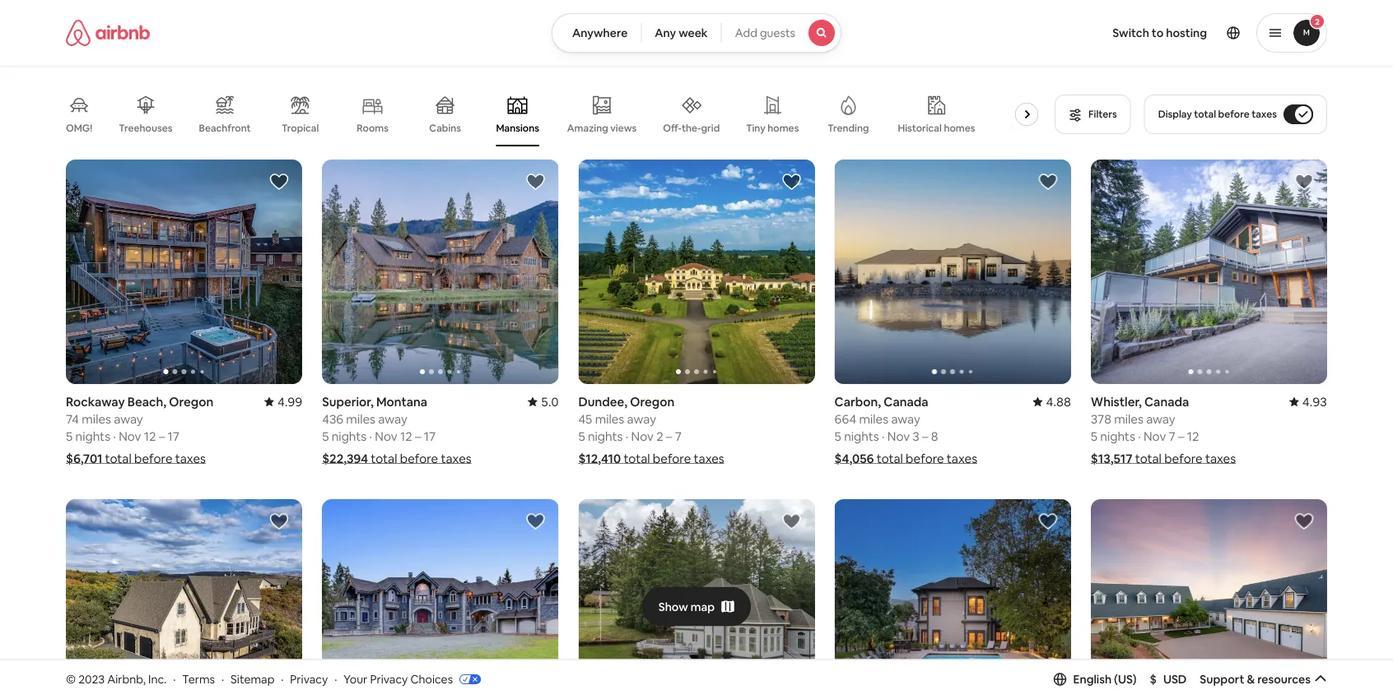 Task type: vqa. For each thing, say whether or not it's contained in the screenshot.
The Lake
no



Task type: locate. For each thing, give the bounding box(es) containing it.
total inside superior, montana 436 miles away 5 nights · nov 12 – 17 $22,394 total before taxes
[[371, 451, 397, 467]]

your privacy choices link
[[344, 672, 481, 688]]

3 5 from the left
[[322, 428, 329, 445]]

homes
[[944, 122, 975, 134], [768, 122, 799, 135]]

4 – from the left
[[922, 428, 929, 445]]

before right '$13,517'
[[1165, 451, 1203, 467]]

3 nights from the left
[[332, 428, 367, 445]]

5 down 45 on the bottom left of page
[[578, 428, 585, 445]]

nights inside superior, montana 436 miles away 5 nights · nov 12 – 17 $22,394 total before taxes
[[332, 428, 367, 445]]

homes for historical homes
[[944, 122, 975, 134]]

$22,394
[[322, 451, 368, 467]]

12 inside superior, montana 436 miles away 5 nights · nov 12 – 17 $22,394 total before taxes
[[400, 428, 412, 445]]

privacy
[[290, 672, 328, 687], [370, 672, 408, 687]]

1 oregon from the left
[[169, 394, 213, 410]]

taxes inside whistler, canada 378 miles away 5 nights · nov 7 – 12 $13,517 total before taxes
[[1205, 451, 1236, 467]]

taxes for carbon, canada 664 miles away 5 nights · nov 3 – 8 $4,056 total before taxes
[[947, 451, 978, 467]]

1 horizontal spatial oregon
[[630, 394, 675, 410]]

0 horizontal spatial oregon
[[169, 394, 213, 410]]

4 5 from the left
[[835, 428, 841, 445]]

5 for carbon, canada 664 miles away 5 nights · nov 3 – 8 $4,056 total before taxes
[[835, 428, 841, 445]]

miles
[[82, 411, 111, 427], [595, 411, 624, 427], [346, 411, 376, 427], [859, 411, 889, 427], [1114, 411, 1144, 427]]

total for carbon, canada 664 miles away 5 nights · nov 3 – 8 $4,056 total before taxes
[[877, 451, 903, 467]]

taxes inside carbon, canada 664 miles away 5 nights · nov 3 – 8 $4,056 total before taxes
[[947, 451, 978, 467]]

away
[[114, 411, 143, 427], [627, 411, 656, 427], [378, 411, 407, 427], [891, 411, 920, 427], [1146, 411, 1176, 427]]

before inside button
[[1218, 108, 1250, 121]]

· right "inc."
[[173, 672, 176, 687]]

miles down superior,
[[346, 411, 376, 427]]

english (us) button
[[1054, 673, 1137, 687]]

2 7 from the left
[[1169, 428, 1176, 445]]

oregon inside dundee, oregon 45 miles away 5 nights · nov 2 – 7 $12,410 total before taxes
[[630, 394, 675, 410]]

1 horizontal spatial canada
[[1145, 394, 1189, 410]]

nov inside superior, montana 436 miles away 5 nights · nov 12 – 17 $22,394 total before taxes
[[375, 428, 397, 445]]

· left the privacy link
[[281, 672, 284, 687]]

– inside rockaway beach, oregon 74 miles away 5 nights · nov 12 – 17 $6,701 total before taxes
[[159, 428, 165, 445]]

1 7 from the left
[[675, 428, 682, 445]]

away right 378 on the right of the page
[[1146, 411, 1176, 427]]

miles inside whistler, canada 378 miles away 5 nights · nov 7 – 12 $13,517 total before taxes
[[1114, 411, 1144, 427]]

· left 'your'
[[334, 672, 337, 687]]

5 inside rockaway beach, oregon 74 miles away 5 nights · nov 12 – 17 $6,701 total before taxes
[[66, 428, 73, 445]]

8
[[931, 428, 938, 445]]

2 horizontal spatial 12
[[1187, 428, 1199, 445]]

5 – from the left
[[1178, 428, 1185, 445]]

4 nights from the left
[[844, 428, 879, 445]]

miles down dundee,
[[595, 411, 624, 427]]

2 privacy from the left
[[370, 672, 408, 687]]

2 5 from the left
[[578, 428, 585, 445]]

nights
[[75, 428, 110, 445], [588, 428, 623, 445], [332, 428, 367, 445], [844, 428, 879, 445], [1100, 428, 1135, 445]]

away for whistler, canada 378 miles away 5 nights · nov 7 – 12 $13,517 total before taxes
[[1146, 411, 1176, 427]]

4.88 out of 5 average rating image
[[1033, 394, 1071, 410]]

0 horizontal spatial canada
[[884, 394, 929, 410]]

off-
[[663, 122, 682, 134]]

– inside dundee, oregon 45 miles away 5 nights · nov 2 – 7 $12,410 total before taxes
[[666, 428, 672, 445]]

add to wishlist: whistler, canada image
[[1294, 172, 1314, 192]]

1 horizontal spatial privacy
[[370, 672, 408, 687]]

2 miles from the left
[[595, 411, 624, 427]]

away down dundee,
[[627, 411, 656, 427]]

nov for whistler, canada 378 miles away 5 nights · nov 7 – 12 $13,517 total before taxes
[[1144, 428, 1166, 445]]

4.88
[[1046, 394, 1071, 410]]

nov for carbon, canada 664 miles away 5 nights · nov 3 – 8 $4,056 total before taxes
[[887, 428, 910, 445]]

5 down the 436
[[322, 428, 329, 445]]

miles inside superior, montana 436 miles away 5 nights · nov 12 – 17 $22,394 total before taxes
[[346, 411, 376, 427]]

2 inside dundee, oregon 45 miles away 5 nights · nov 2 – 7 $12,410 total before taxes
[[656, 428, 663, 445]]

taxes inside button
[[1252, 108, 1277, 121]]

homes right tiny
[[768, 122, 799, 135]]

away inside rockaway beach, oregon 74 miles away 5 nights · nov 12 – 17 $6,701 total before taxes
[[114, 411, 143, 427]]

nights inside carbon, canada 664 miles away 5 nights · nov 3 – 8 $4,056 total before taxes
[[844, 428, 879, 445]]

nights up '$13,517'
[[1100, 428, 1135, 445]]

profile element
[[861, 0, 1327, 66]]

dundee, oregon 45 miles away 5 nights · nov 2 – 7 $12,410 total before taxes
[[578, 394, 724, 467]]

74
[[66, 411, 79, 427]]

3 nov from the left
[[375, 428, 397, 445]]

before for dundee, oregon 45 miles away 5 nights · nov 2 – 7 $12,410 total before taxes
[[653, 451, 691, 467]]

miles inside carbon, canada 664 miles away 5 nights · nov 3 – 8 $4,056 total before taxes
[[859, 411, 889, 427]]

0 horizontal spatial 2
[[656, 428, 663, 445]]

total for dundee, oregon 45 miles away 5 nights · nov 2 – 7 $12,410 total before taxes
[[624, 451, 650, 467]]

canada right whistler, on the bottom
[[1145, 394, 1189, 410]]

5 down '74'
[[66, 428, 73, 445]]

1 horizontal spatial 7
[[1169, 428, 1176, 445]]

5 nights from the left
[[1100, 428, 1135, 445]]

miles for carbon, canada 664 miles away 5 nights · nov 3 – 8 $4,056 total before taxes
[[859, 411, 889, 427]]

· inside superior, montana 436 miles away 5 nights · nov 12 – 17 $22,394 total before taxes
[[369, 428, 372, 445]]

2 nights from the left
[[588, 428, 623, 445]]

taxes inside superior, montana 436 miles away 5 nights · nov 12 – 17 $22,394 total before taxes
[[441, 451, 472, 467]]

before down beach,
[[134, 451, 172, 467]]

add
[[735, 26, 757, 40]]

4 nov from the left
[[887, 428, 910, 445]]

total right display
[[1194, 108, 1216, 121]]

1 horizontal spatial 17
[[424, 428, 436, 445]]

1 canada from the left
[[884, 394, 929, 410]]

switch to hosting
[[1113, 26, 1207, 40]]

1 horizontal spatial 2
[[1315, 16, 1320, 27]]

nov inside whistler, canada 378 miles away 5 nights · nov 7 – 12 $13,517 total before taxes
[[1144, 428, 1166, 445]]

1 5 from the left
[[66, 428, 73, 445]]

resources
[[1258, 673, 1311, 687]]

1 horizontal spatial homes
[[944, 122, 975, 134]]

5 away from the left
[[1146, 411, 1176, 427]]

rooms
[[357, 122, 389, 135]]

· down rockaway
[[113, 428, 116, 445]]

sitemap
[[231, 672, 275, 687]]

nov inside rockaway beach, oregon 74 miles away 5 nights · nov 12 – 17 $6,701 total before taxes
[[119, 428, 141, 445]]

display total before taxes
[[1158, 108, 1277, 121]]

– for carbon, canada 664 miles away 5 nights · nov 3 – 8 $4,056 total before taxes
[[922, 428, 929, 445]]

miles down carbon,
[[859, 411, 889, 427]]

4.99
[[277, 394, 302, 410]]

homes right historical
[[944, 122, 975, 134]]

– inside whistler, canada 378 miles away 5 nights · nov 7 – 12 $13,517 total before taxes
[[1178, 428, 1185, 445]]

historical
[[898, 122, 942, 134]]

total inside dundee, oregon 45 miles away 5 nights · nov 2 – 7 $12,410 total before taxes
[[624, 451, 650, 467]]

3 miles from the left
[[346, 411, 376, 427]]

total right $6,701 at bottom left
[[105, 451, 132, 467]]

1 17 from the left
[[168, 428, 179, 445]]

whistler,
[[1091, 394, 1142, 410]]

total for superior, montana 436 miles away 5 nights · nov 12 – 17 $22,394 total before taxes
[[371, 451, 397, 467]]

nights up $6,701 at bottom left
[[75, 428, 110, 445]]

1 nov from the left
[[119, 428, 141, 445]]

1 nights from the left
[[75, 428, 110, 445]]

None search field
[[552, 13, 842, 53]]

week
[[679, 26, 708, 40]]

3 – from the left
[[415, 428, 421, 445]]

2 oregon from the left
[[630, 394, 675, 410]]

support
[[1200, 673, 1245, 687]]

away up 3
[[891, 411, 920, 427]]

2 away from the left
[[627, 411, 656, 427]]

nights up $4,056
[[844, 428, 879, 445]]

2 17 from the left
[[424, 428, 436, 445]]

total inside whistler, canada 378 miles away 5 nights · nov 7 – 12 $13,517 total before taxes
[[1135, 451, 1162, 467]]

5 down 378 on the right of the page
[[1091, 428, 1098, 445]]

7 inside whistler, canada 378 miles away 5 nights · nov 7 – 12 $13,517 total before taxes
[[1169, 428, 1176, 445]]

· down dundee,
[[626, 428, 629, 445]]

before inside dundee, oregon 45 miles away 5 nights · nov 2 – 7 $12,410 total before taxes
[[653, 451, 691, 467]]

1 away from the left
[[114, 411, 143, 427]]

before right display
[[1218, 108, 1250, 121]]

nights inside whistler, canada 378 miles away 5 nights · nov 7 – 12 $13,517 total before taxes
[[1100, 428, 1135, 445]]

0 vertical spatial 2
[[1315, 16, 1320, 27]]

nights up $12,410 on the left of page
[[588, 428, 623, 445]]

canada for 378 miles away
[[1145, 394, 1189, 410]]

378
[[1091, 411, 1112, 427]]

nights inside dundee, oregon 45 miles away 5 nights · nov 2 – 7 $12,410 total before taxes
[[588, 428, 623, 445]]

2
[[1315, 16, 1320, 27], [656, 428, 663, 445]]

before for whistler, canada 378 miles away 5 nights · nov 7 – 12 $13,517 total before taxes
[[1165, 451, 1203, 467]]

miles down rockaway
[[82, 411, 111, 427]]

1 horizontal spatial 12
[[400, 428, 412, 445]]

filters button
[[1055, 95, 1131, 134]]

5
[[66, 428, 73, 445], [578, 428, 585, 445], [322, 428, 329, 445], [835, 428, 841, 445], [1091, 428, 1098, 445]]

taxes
[[1252, 108, 1277, 121], [175, 451, 206, 467], [694, 451, 724, 467], [441, 451, 472, 467], [947, 451, 978, 467], [1205, 451, 1236, 467]]

5 nov from the left
[[1144, 428, 1166, 445]]

12
[[144, 428, 156, 445], [400, 428, 412, 445], [1187, 428, 1199, 445]]

whistler, canada 378 miles away 5 nights · nov 7 – 12 $13,517 total before taxes
[[1091, 394, 1236, 467]]

3 away from the left
[[378, 411, 407, 427]]

guests
[[760, 26, 796, 40]]

0 horizontal spatial privacy
[[290, 672, 328, 687]]

2 inside dropdown button
[[1315, 16, 1320, 27]]

show
[[659, 600, 688, 615]]

away down montana
[[378, 411, 407, 427]]

add to wishlist: arlington, washington image
[[526, 512, 545, 532]]

nov
[[119, 428, 141, 445], [631, 428, 654, 445], [375, 428, 397, 445], [887, 428, 910, 445], [1144, 428, 1166, 445]]

5 inside whistler, canada 378 miles away 5 nights · nov 7 – 12 $13,517 total before taxes
[[1091, 428, 1098, 445]]

canada inside carbon, canada 664 miles away 5 nights · nov 3 – 8 $4,056 total before taxes
[[884, 394, 929, 410]]

– for whistler, canada 378 miles away 5 nights · nov 7 – 12 $13,517 total before taxes
[[1178, 428, 1185, 445]]

total right $12,410 on the left of page
[[624, 451, 650, 467]]

add to wishlist: cornelius, oregon image
[[782, 512, 802, 532]]

5 inside dundee, oregon 45 miles away 5 nights · nov 2 – 7 $12,410 total before taxes
[[578, 428, 585, 445]]

canada up 3
[[884, 394, 929, 410]]

before inside whistler, canada 378 miles away 5 nights · nov 7 – 12 $13,517 total before taxes
[[1165, 451, 1203, 467]]

nov inside dundee, oregon 45 miles away 5 nights · nov 2 – 7 $12,410 total before taxes
[[631, 428, 654, 445]]

· inside carbon, canada 664 miles away 5 nights · nov 3 – 8 $4,056 total before taxes
[[882, 428, 885, 445]]

2 12 from the left
[[400, 428, 412, 445]]

total right $4,056
[[877, 451, 903, 467]]

privacy left 'your'
[[290, 672, 328, 687]]

0 horizontal spatial 12
[[144, 428, 156, 445]]

away down beach,
[[114, 411, 143, 427]]

total inside rockaway beach, oregon 74 miles away 5 nights · nov 12 – 17 $6,701 total before taxes
[[105, 451, 132, 467]]

2 – from the left
[[666, 428, 672, 445]]

away inside carbon, canada 664 miles away 5 nights · nov 3 – 8 $4,056 total before taxes
[[891, 411, 920, 427]]

5 down 664
[[835, 428, 841, 445]]

·
[[113, 428, 116, 445], [626, 428, 629, 445], [369, 428, 372, 445], [882, 428, 885, 445], [1138, 428, 1141, 445], [173, 672, 176, 687], [221, 672, 224, 687], [281, 672, 284, 687], [334, 672, 337, 687]]

taxes inside dundee, oregon 45 miles away 5 nights · nov 2 – 7 $12,410 total before taxes
[[694, 451, 724, 467]]

tiny
[[746, 122, 766, 135]]

· down superior,
[[369, 428, 372, 445]]

nights for carbon, canada 664 miles away 5 nights · nov 3 – 8 $4,056 total before taxes
[[844, 428, 879, 445]]

add to wishlist: sonora, california image
[[1294, 512, 1314, 532]]

0 horizontal spatial homes
[[768, 122, 799, 135]]

– inside carbon, canada 664 miles away 5 nights · nov 3 – 8 $4,056 total before taxes
[[922, 428, 929, 445]]

the-
[[682, 122, 701, 134]]

before down montana
[[400, 451, 438, 467]]

3 12 from the left
[[1187, 428, 1199, 445]]

2 nov from the left
[[631, 428, 654, 445]]

oregon right beach,
[[169, 394, 213, 410]]

nov inside carbon, canada 664 miles away 5 nights · nov 3 – 8 $4,056 total before taxes
[[887, 428, 910, 445]]

– inside superior, montana 436 miles away 5 nights · nov 12 – 17 $22,394 total before taxes
[[415, 428, 421, 445]]

miles down whistler, on the bottom
[[1114, 411, 1144, 427]]

before down 3
[[906, 451, 944, 467]]

taxes for whistler, canada 378 miles away 5 nights · nov 7 – 12 $13,517 total before taxes
[[1205, 451, 1236, 467]]

total for whistler, canada 378 miles away 5 nights · nov 7 – 12 $13,517 total before taxes
[[1135, 451, 1162, 467]]

4 away from the left
[[891, 411, 920, 427]]

· inside whistler, canada 378 miles away 5 nights · nov 7 – 12 $13,517 total before taxes
[[1138, 428, 1141, 445]]

away inside whistler, canada 378 miles away 5 nights · nov 7 – 12 $13,517 total before taxes
[[1146, 411, 1176, 427]]

· down whistler, on the bottom
[[1138, 428, 1141, 445]]

1 miles from the left
[[82, 411, 111, 427]]

17
[[168, 428, 179, 445], [424, 428, 436, 445]]

1 – from the left
[[159, 428, 165, 445]]

total right $22,394
[[371, 451, 397, 467]]

cabins
[[429, 122, 461, 135]]

taxes for superior, montana 436 miles away 5 nights · nov 12 – 17 $22,394 total before taxes
[[441, 451, 472, 467]]

terms
[[182, 672, 215, 687]]

group containing amazing views
[[66, 82, 1048, 147]]

oregon
[[169, 394, 213, 410], [630, 394, 675, 410]]

privacy right 'your'
[[370, 672, 408, 687]]

436
[[322, 411, 343, 427]]

airbnb,
[[107, 672, 146, 687]]

5 inside carbon, canada 664 miles away 5 nights · nov 3 – 8 $4,056 total before taxes
[[835, 428, 841, 445]]

switch
[[1113, 26, 1149, 40]]

5 5 from the left
[[1091, 428, 1098, 445]]

5 miles from the left
[[1114, 411, 1144, 427]]

2 canada from the left
[[1145, 394, 1189, 410]]

before
[[1218, 108, 1250, 121], [134, 451, 172, 467], [653, 451, 691, 467], [400, 451, 438, 467], [906, 451, 944, 467], [1165, 451, 1203, 467]]

nights inside rockaway beach, oregon 74 miles away 5 nights · nov 12 – 17 $6,701 total before taxes
[[75, 428, 110, 445]]

canada inside whistler, canada 378 miles away 5 nights · nov 7 – 12 $13,517 total before taxes
[[1145, 394, 1189, 410]]

· inside rockaway beach, oregon 74 miles away 5 nights · nov 12 – 17 $6,701 total before taxes
[[113, 428, 116, 445]]

canada
[[884, 394, 929, 410], [1145, 394, 1189, 410]]

4 miles from the left
[[859, 411, 889, 427]]

7
[[675, 428, 682, 445], [1169, 428, 1176, 445]]

0 horizontal spatial 17
[[168, 428, 179, 445]]

homes for tiny homes
[[768, 122, 799, 135]]

miles inside dundee, oregon 45 miles away 5 nights · nov 2 – 7 $12,410 total before taxes
[[595, 411, 624, 427]]

away inside superior, montana 436 miles away 5 nights · nov 12 – 17 $22,394 total before taxes
[[378, 411, 407, 427]]

17 inside superior, montana 436 miles away 5 nights · nov 12 – 17 $22,394 total before taxes
[[424, 428, 436, 445]]

nights up $22,394
[[332, 428, 367, 445]]

choices
[[410, 672, 453, 687]]

before right $12,410 on the left of page
[[653, 451, 691, 467]]

add guests button
[[721, 13, 842, 53]]

5 inside superior, montana 436 miles away 5 nights · nov 12 – 17 $22,394 total before taxes
[[322, 428, 329, 445]]

any
[[655, 26, 676, 40]]

group
[[66, 82, 1048, 147], [66, 160, 302, 384], [322, 160, 559, 384], [578, 160, 815, 384], [835, 160, 1071, 384], [1091, 160, 1327, 384], [66, 500, 302, 700], [322, 500, 559, 700], [578, 500, 815, 700], [835, 500, 1071, 700], [1091, 500, 1327, 700]]

oregon right dundee,
[[630, 394, 675, 410]]

before inside carbon, canada 664 miles away 5 nights · nov 3 – 8 $4,056 total before taxes
[[906, 451, 944, 467]]

away inside dundee, oregon 45 miles away 5 nights · nov 2 – 7 $12,410 total before taxes
[[627, 411, 656, 427]]

total inside carbon, canada 664 miles away 5 nights · nov 3 – 8 $4,056 total before taxes
[[877, 451, 903, 467]]

rockaway
[[66, 394, 125, 410]]

none search field containing anywhere
[[552, 13, 842, 53]]

your
[[344, 672, 368, 687]]

0 horizontal spatial 7
[[675, 428, 682, 445]]

before inside superior, montana 436 miles away 5 nights · nov 12 – 17 $22,394 total before taxes
[[400, 451, 438, 467]]

total right '$13,517'
[[1135, 451, 1162, 467]]

1 vertical spatial 2
[[656, 428, 663, 445]]

1 12 from the left
[[144, 428, 156, 445]]

· left 3
[[882, 428, 885, 445]]



Task type: describe. For each thing, give the bounding box(es) containing it.
add to wishlist: dundee, oregon image
[[782, 172, 802, 192]]

amazing
[[567, 122, 608, 134]]

views
[[610, 122, 637, 134]]

display total before taxes button
[[1144, 95, 1327, 134]]

total inside button
[[1194, 108, 1216, 121]]

664
[[835, 411, 857, 427]]

add guests
[[735, 26, 796, 40]]

omg!
[[66, 122, 92, 135]]

&
[[1247, 673, 1255, 687]]

your privacy choices
[[344, 672, 453, 687]]

17 inside rockaway beach, oregon 74 miles away 5 nights · nov 12 – 17 $6,701 total before taxes
[[168, 428, 179, 445]]

mansions
[[496, 122, 539, 135]]

carbon, canada 664 miles away 5 nights · nov 3 – 8 $4,056 total before taxes
[[835, 394, 978, 467]]

sitemap link
[[231, 672, 275, 687]]

5 for superior, montana 436 miles away 5 nights · nov 12 – 17 $22,394 total before taxes
[[322, 428, 329, 445]]

add to wishlist: geyserville, california image
[[1038, 512, 1058, 532]]

grid
[[701, 122, 720, 134]]

4.93
[[1303, 394, 1327, 410]]

3
[[913, 428, 920, 445]]

beach,
[[127, 394, 166, 410]]

miles for superior, montana 436 miles away 5 nights · nov 12 – 17 $22,394 total before taxes
[[346, 411, 376, 427]]

add to wishlist: carbon, canada image
[[1038, 172, 1058, 192]]

12 inside rockaway beach, oregon 74 miles away 5 nights · nov 12 – 17 $6,701 total before taxes
[[144, 428, 156, 445]]

away for superior, montana 436 miles away 5 nights · nov 12 – 17 $22,394 total before taxes
[[378, 411, 407, 427]]

add to wishlist: rockaway beach, oregon image
[[269, 172, 289, 192]]

away for carbon, canada 664 miles away 5 nights · nov 3 – 8 $4,056 total before taxes
[[891, 411, 920, 427]]

(us)
[[1114, 673, 1137, 687]]

any week
[[655, 26, 708, 40]]

add to wishlist: superior, montana image
[[526, 172, 545, 192]]

$4,056
[[835, 451, 874, 467]]

display
[[1158, 108, 1192, 121]]

support & resources
[[1200, 673, 1311, 687]]

nights for superior, montana 436 miles away 5 nights · nov 12 – 17 $22,394 total before taxes
[[332, 428, 367, 445]]

12 inside whistler, canada 378 miles away 5 nights · nov 7 – 12 $13,517 total before taxes
[[1187, 428, 1199, 445]]

english (us)
[[1073, 673, 1137, 687]]

english
[[1073, 673, 1112, 687]]

amazing views
[[567, 122, 637, 134]]

$
[[1150, 673, 1157, 687]]

nights for dundee, oregon 45 miles away 5 nights · nov 2 – 7 $12,410 total before taxes
[[588, 428, 623, 445]]

filters
[[1089, 108, 1117, 121]]

5.0 out of 5 average rating image
[[528, 394, 559, 410]]

miles for dundee, oregon 45 miles away 5 nights · nov 2 – 7 $12,410 total before taxes
[[595, 411, 624, 427]]

away for dundee, oregon 45 miles away 5 nights · nov 2 – 7 $12,410 total before taxes
[[627, 411, 656, 427]]

– for dundee, oregon 45 miles away 5 nights · nov 2 – 7 $12,410 total before taxes
[[666, 428, 672, 445]]

4.93 out of 5 average rating image
[[1289, 394, 1327, 410]]

anywhere button
[[552, 13, 642, 53]]

montana
[[376, 394, 427, 410]]

miles for whistler, canada 378 miles away 5 nights · nov 7 – 12 $13,517 total before taxes
[[1114, 411, 1144, 427]]

trending
[[828, 122, 869, 135]]

skiing
[[1011, 122, 1039, 135]]

5 for whistler, canada 378 miles away 5 nights · nov 7 – 12 $13,517 total before taxes
[[1091, 428, 1098, 445]]

taxes for dundee, oregon 45 miles away 5 nights · nov 2 – 7 $12,410 total before taxes
[[694, 451, 724, 467]]

$13,517
[[1091, 451, 1133, 467]]

privacy link
[[290, 672, 328, 687]]

4.99 out of 5 average rating image
[[264, 394, 302, 410]]

oregon inside rockaway beach, oregon 74 miles away 5 nights · nov 12 – 17 $6,701 total before taxes
[[169, 394, 213, 410]]

©
[[66, 672, 76, 687]]

5.0
[[541, 394, 559, 410]]

inc.
[[148, 672, 167, 687]]

2023
[[78, 672, 105, 687]]

historical homes
[[898, 122, 975, 134]]

carbon,
[[835, 394, 881, 410]]

any week button
[[641, 13, 722, 53]]

7 inside dundee, oregon 45 miles away 5 nights · nov 2 – 7 $12,410 total before taxes
[[675, 428, 682, 445]]

add to wishlist: park city, utah image
[[269, 512, 289, 532]]

canada for 664 miles away
[[884, 394, 929, 410]]

1 privacy from the left
[[290, 672, 328, 687]]

terms · sitemap · privacy ·
[[182, 672, 337, 687]]

· inside dundee, oregon 45 miles away 5 nights · nov 2 – 7 $12,410 total before taxes
[[626, 428, 629, 445]]

© 2023 airbnb, inc. ·
[[66, 672, 176, 687]]

terms link
[[182, 672, 215, 687]]

$ usd
[[1150, 673, 1187, 687]]

taxes inside rockaway beach, oregon 74 miles away 5 nights · nov 12 – 17 $6,701 total before taxes
[[175, 451, 206, 467]]

support & resources button
[[1200, 673, 1327, 687]]

· right terms
[[221, 672, 224, 687]]

to
[[1152, 26, 1164, 40]]

nov for dundee, oregon 45 miles away 5 nights · nov 2 – 7 $12,410 total before taxes
[[631, 428, 654, 445]]

superior,
[[322, 394, 374, 410]]

show map
[[659, 600, 715, 615]]

$12,410
[[578, 451, 621, 467]]

nights for whistler, canada 378 miles away 5 nights · nov 7 – 12 $13,517 total before taxes
[[1100, 428, 1135, 445]]

anywhere
[[572, 26, 628, 40]]

usd
[[1163, 673, 1187, 687]]

before for carbon, canada 664 miles away 5 nights · nov 3 – 8 $4,056 total before taxes
[[906, 451, 944, 467]]

rockaway beach, oregon 74 miles away 5 nights · nov 12 – 17 $6,701 total before taxes
[[66, 394, 213, 467]]

tropical
[[282, 122, 319, 135]]

hosting
[[1166, 26, 1207, 40]]

superior, montana 436 miles away 5 nights · nov 12 – 17 $22,394 total before taxes
[[322, 394, 472, 467]]

before for superior, montana 436 miles away 5 nights · nov 12 – 17 $22,394 total before taxes
[[400, 451, 438, 467]]

before inside rockaway beach, oregon 74 miles away 5 nights · nov 12 – 17 $6,701 total before taxes
[[134, 451, 172, 467]]

treehouses
[[119, 122, 173, 135]]

off-the-grid
[[663, 122, 720, 134]]

– for superior, montana 436 miles away 5 nights · nov 12 – 17 $22,394 total before taxes
[[415, 428, 421, 445]]

beachfront
[[199, 122, 251, 135]]

dundee,
[[578, 394, 628, 410]]

tiny homes
[[746, 122, 799, 135]]

switch to hosting link
[[1103, 16, 1217, 50]]

5 for dundee, oregon 45 miles away 5 nights · nov 2 – 7 $12,410 total before taxes
[[578, 428, 585, 445]]

45
[[578, 411, 592, 427]]

miles inside rockaway beach, oregon 74 miles away 5 nights · nov 12 – 17 $6,701 total before taxes
[[82, 411, 111, 427]]

nov for superior, montana 436 miles away 5 nights · nov 12 – 17 $22,394 total before taxes
[[375, 428, 397, 445]]

map
[[691, 600, 715, 615]]

2 button
[[1257, 13, 1327, 53]]

$6,701
[[66, 451, 102, 467]]

show map button
[[642, 588, 751, 627]]



